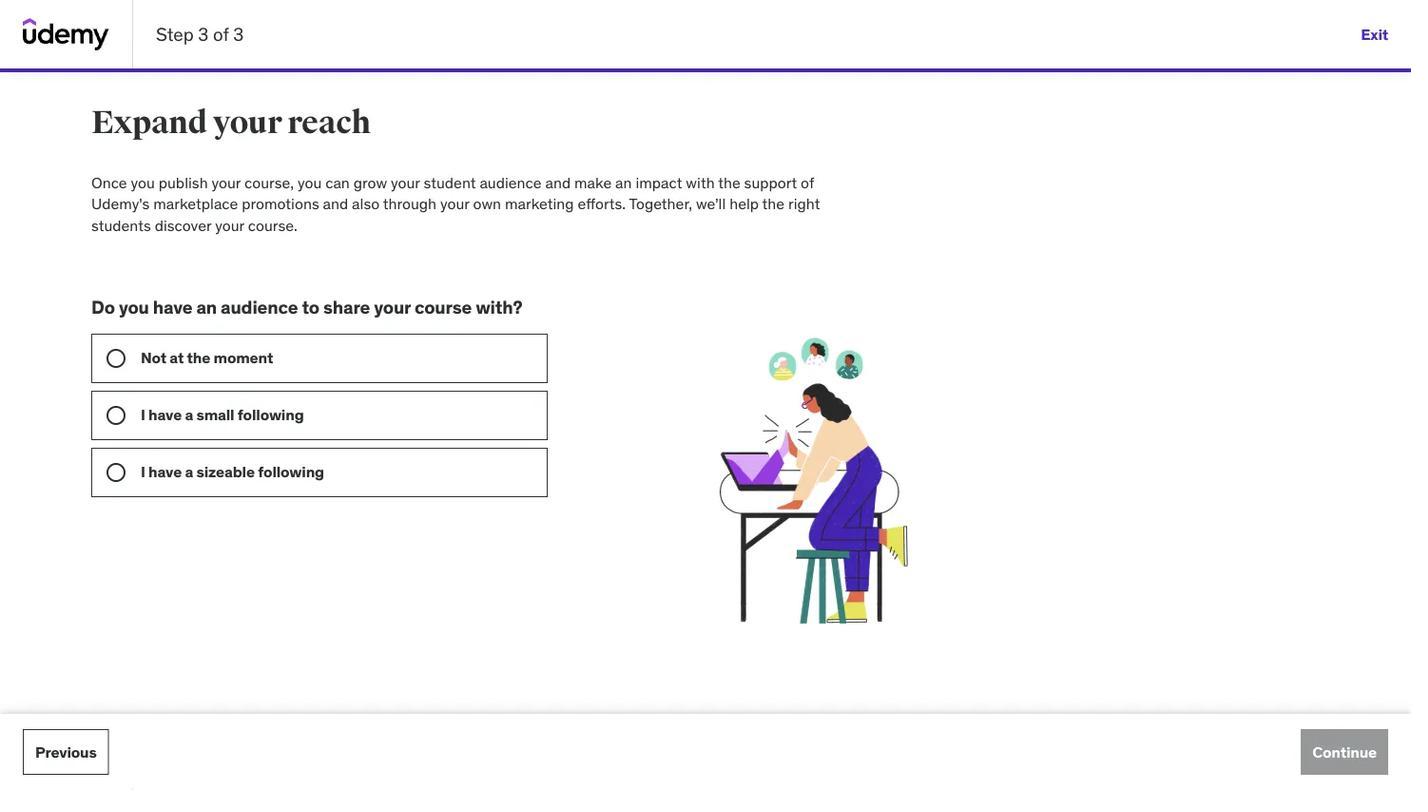 Task type: vqa. For each thing, say whether or not it's contained in the screenshot.
FILM & EDIT link
no



Task type: describe. For each thing, give the bounding box(es) containing it.
through
[[383, 194, 437, 213]]

step 3 of 3 element
[[0, 68, 1411, 72]]

your right share
[[374, 296, 411, 319]]

once
[[91, 173, 127, 192]]

continue button
[[1301, 729, 1388, 775]]

1 3 from the left
[[198, 23, 209, 45]]

also
[[352, 194, 380, 213]]

your down student in the left top of the page
[[440, 194, 469, 213]]

course.
[[248, 215, 298, 235]]

moment
[[213, 348, 273, 368]]

promotions
[[242, 194, 319, 213]]

publish
[[159, 173, 208, 192]]

expand
[[91, 103, 207, 142]]

your up course,
[[213, 103, 282, 142]]

i have a sizeable following
[[141, 462, 324, 482]]

to
[[302, 296, 320, 319]]

i have a small following
[[141, 405, 304, 425]]

do you have an audience to share your course with?
[[91, 296, 522, 319]]

0 vertical spatial of
[[213, 23, 229, 45]]

your up marketplace
[[212, 173, 241, 192]]

own
[[473, 194, 501, 213]]

students
[[91, 215, 151, 235]]

2 horizontal spatial the
[[762, 194, 785, 213]]

right
[[788, 194, 820, 213]]

expand your reach
[[91, 103, 371, 142]]

following for i have a sizeable following
[[258, 462, 324, 482]]

course
[[415, 296, 472, 319]]

grow
[[353, 173, 387, 192]]

i for i have a small following
[[141, 405, 145, 425]]

1 vertical spatial audience
[[221, 296, 298, 319]]

of inside the once you publish your course, you can grow your student audience and make an impact with the support of udemy's marketplace promotions and also through your own marketing efforts. together, we'll help the right students discover your course.
[[801, 173, 814, 192]]

a for small
[[185, 405, 193, 425]]

your down marketplace
[[215, 215, 244, 235]]



Task type: locate. For each thing, give the bounding box(es) containing it.
i for i have a sizeable following
[[141, 462, 145, 482]]

and
[[545, 173, 571, 192], [323, 194, 348, 213]]

step
[[156, 23, 194, 45]]

2 vertical spatial the
[[187, 348, 210, 368]]

0 horizontal spatial and
[[323, 194, 348, 213]]

0 vertical spatial an
[[615, 173, 632, 192]]

your
[[213, 103, 282, 142], [212, 173, 241, 192], [391, 173, 420, 192], [440, 194, 469, 213], [215, 215, 244, 235], [374, 296, 411, 319]]

audience left to
[[221, 296, 298, 319]]

a left sizeable
[[185, 462, 193, 482]]

support
[[744, 173, 797, 192]]

1 vertical spatial following
[[258, 462, 324, 482]]

following right sizeable
[[258, 462, 324, 482]]

you left can at the left of the page
[[298, 173, 322, 192]]

1 vertical spatial and
[[323, 194, 348, 213]]

continue
[[1312, 742, 1377, 762]]

0 vertical spatial and
[[545, 173, 571, 192]]

1 i from the top
[[141, 405, 145, 425]]

1 vertical spatial have
[[148, 405, 182, 425]]

following for i have a small following
[[238, 405, 304, 425]]

1 horizontal spatial audience
[[480, 173, 542, 192]]

with
[[686, 173, 715, 192]]

at
[[170, 348, 184, 368]]

i
[[141, 405, 145, 425], [141, 462, 145, 482]]

1 vertical spatial a
[[185, 462, 193, 482]]

previous
[[35, 742, 97, 762]]

1 horizontal spatial 3
[[233, 23, 244, 45]]

have up at in the top left of the page
[[153, 296, 193, 319]]

3
[[198, 23, 209, 45], [233, 23, 244, 45]]

a for sizeable
[[185, 462, 193, 482]]

0 horizontal spatial audience
[[221, 296, 298, 319]]

1 vertical spatial an
[[196, 296, 217, 319]]

2 vertical spatial have
[[148, 462, 182, 482]]

1 horizontal spatial of
[[801, 173, 814, 192]]

0 horizontal spatial 3
[[198, 23, 209, 45]]

audience up own
[[480, 173, 542, 192]]

i down not
[[141, 405, 145, 425]]

0 horizontal spatial the
[[187, 348, 210, 368]]

make
[[574, 173, 612, 192]]

have left small
[[148, 405, 182, 425]]

an inside the once you publish your course, you can grow your student audience and make an impact with the support of udemy's marketplace promotions and also through your own marketing efforts. together, we'll help the right students discover your course.
[[615, 173, 632, 192]]

not at the moment
[[141, 348, 273, 368]]

and down can at the left of the page
[[323, 194, 348, 213]]

udemy's
[[91, 194, 150, 213]]

the down support
[[762, 194, 785, 213]]

you up udemy's
[[131, 173, 155, 192]]

reach
[[287, 103, 371, 142]]

an up 'efforts.'
[[615, 173, 632, 192]]

discover
[[155, 215, 211, 235]]

can
[[325, 173, 350, 192]]

marketplace
[[153, 194, 238, 213]]

1 vertical spatial the
[[762, 194, 785, 213]]

with?
[[476, 296, 522, 319]]

a left small
[[185, 405, 193, 425]]

2 a from the top
[[185, 462, 193, 482]]

student
[[424, 173, 476, 192]]

help
[[729, 194, 759, 213]]

0 horizontal spatial of
[[213, 23, 229, 45]]

0 vertical spatial i
[[141, 405, 145, 425]]

1 vertical spatial of
[[801, 173, 814, 192]]

0 vertical spatial the
[[718, 173, 741, 192]]

0 vertical spatial following
[[238, 405, 304, 425]]

1 horizontal spatial an
[[615, 173, 632, 192]]

0 vertical spatial have
[[153, 296, 193, 319]]

a
[[185, 405, 193, 425], [185, 462, 193, 482]]

do
[[91, 296, 115, 319]]

an
[[615, 173, 632, 192], [196, 296, 217, 319]]

audience
[[480, 173, 542, 192], [221, 296, 298, 319]]

1 horizontal spatial the
[[718, 173, 741, 192]]

together,
[[629, 194, 692, 213]]

we'll
[[696, 194, 726, 213]]

2 3 from the left
[[233, 23, 244, 45]]

exit button
[[1361, 11, 1388, 57]]

2 i from the top
[[141, 462, 145, 482]]

have
[[153, 296, 193, 319], [148, 405, 182, 425], [148, 462, 182, 482]]

previous button
[[23, 729, 109, 775]]

of up right
[[801, 173, 814, 192]]

0 horizontal spatial an
[[196, 296, 217, 319]]

the right at in the top left of the page
[[187, 348, 210, 368]]

have for sizeable
[[148, 462, 182, 482]]

the up help on the right top
[[718, 173, 741, 192]]

i left sizeable
[[141, 462, 145, 482]]

0 vertical spatial a
[[185, 405, 193, 425]]

and up marketing
[[545, 173, 571, 192]]

1 a from the top
[[185, 405, 193, 425]]

you for course,
[[131, 173, 155, 192]]

an up not at the moment
[[196, 296, 217, 319]]

step 3 of 3
[[156, 23, 244, 45]]

1 horizontal spatial and
[[545, 173, 571, 192]]

impact
[[636, 173, 682, 192]]

audience inside the once you publish your course, you can grow your student audience and make an impact with the support of udemy's marketplace promotions and also through your own marketing efforts. together, we'll help the right students discover your course.
[[480, 173, 542, 192]]

your up through
[[391, 173, 420, 192]]

of
[[213, 23, 229, 45], [801, 173, 814, 192]]

once you publish your course, you can grow your student audience and make an impact with the support of udemy's marketplace promotions and also through your own marketing efforts. together, we'll help the right students discover your course.
[[91, 173, 820, 235]]

marketing
[[505, 194, 574, 213]]

following right small
[[238, 405, 304, 425]]

you
[[131, 173, 155, 192], [298, 173, 322, 192], [119, 296, 149, 319]]

share
[[323, 296, 370, 319]]

following
[[238, 405, 304, 425], [258, 462, 324, 482]]

0 vertical spatial audience
[[480, 173, 542, 192]]

you for audience
[[119, 296, 149, 319]]

udemy image
[[23, 18, 109, 50]]

the
[[718, 173, 741, 192], [762, 194, 785, 213], [187, 348, 210, 368]]

have left sizeable
[[148, 462, 182, 482]]

sizeable
[[196, 462, 255, 482]]

you right do
[[119, 296, 149, 319]]

have for small
[[148, 405, 182, 425]]

small
[[196, 405, 234, 425]]

exit
[[1361, 24, 1388, 44]]

not
[[141, 348, 166, 368]]

efforts.
[[578, 194, 626, 213]]

course,
[[244, 173, 294, 192]]

of right step
[[213, 23, 229, 45]]

1 vertical spatial i
[[141, 462, 145, 482]]



